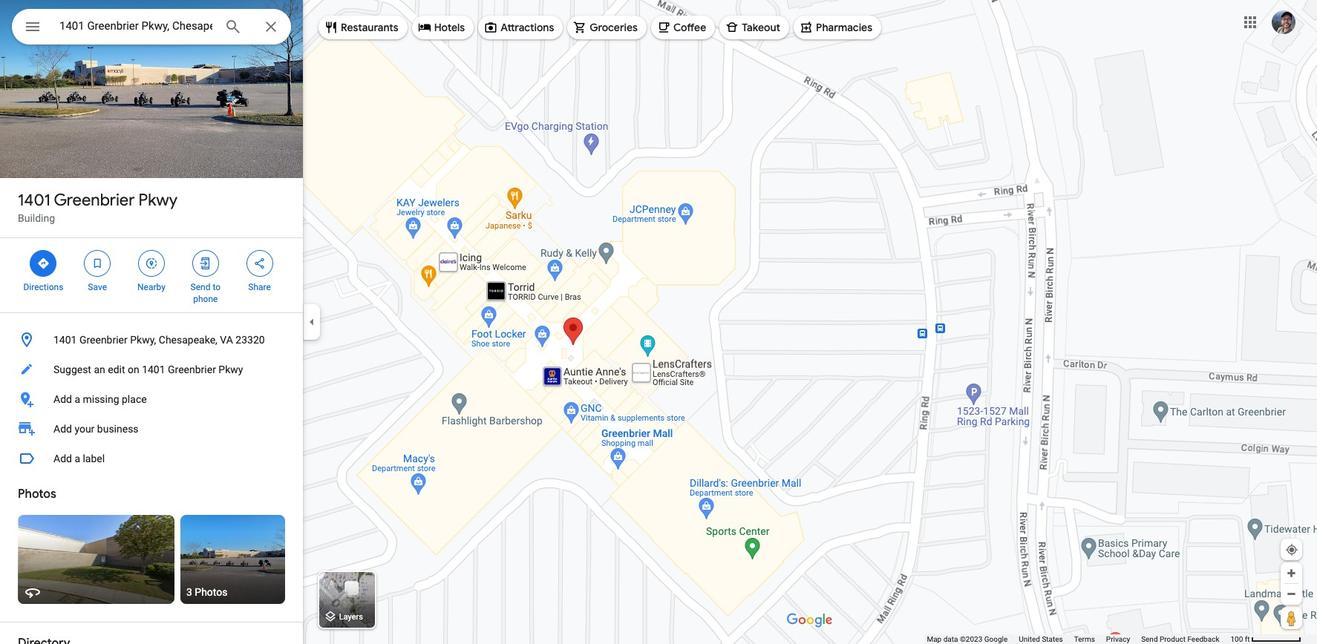 Task type: describe. For each thing, give the bounding box(es) containing it.
label
[[83, 453, 105, 465]]

a for missing
[[75, 394, 80, 406]]

send product feedback button
[[1142, 635, 1220, 645]]

add a missing place button
[[0, 385, 303, 414]]

photos inside 3 photos button
[[195, 587, 228, 599]]

add for add a label
[[53, 453, 72, 465]]

pkwy,
[[130, 334, 156, 346]]

actions for 1401 greenbrier pkwy region
[[0, 238, 303, 313]]

product
[[1160, 636, 1186, 644]]

suggest an edit on 1401 greenbrier pkwy
[[53, 364, 243, 376]]

chesapeake,
[[159, 334, 218, 346]]

nearby
[[137, 282, 166, 293]]

footer inside google maps element
[[927, 635, 1231, 645]]

privacy button
[[1107, 635, 1131, 645]]

attractions button
[[478, 10, 563, 45]]

coffee
[[674, 21, 707, 34]]

united states button
[[1019, 635, 1063, 645]]

collapse side panel image
[[304, 314, 320, 331]]

1401 for pkwy,
[[53, 334, 77, 346]]

attractions
[[501, 21, 554, 34]]

3 photos
[[186, 587, 228, 599]]

3
[[186, 587, 192, 599]]

coffee button
[[651, 10, 715, 45]]

states
[[1042, 636, 1063, 644]]

1401 greenbrier pkwy main content
[[0, 0, 303, 645]]

missing
[[83, 394, 119, 406]]


[[253, 256, 266, 272]]

phone
[[193, 294, 218, 305]]

terms button
[[1075, 635, 1095, 645]]

3 photos button
[[180, 515, 285, 605]]

0 vertical spatial photos
[[18, 487, 56, 502]]

add for add your business
[[53, 423, 72, 435]]

google maps element
[[0, 0, 1318, 645]]

google account: cj baylor  
(christian.baylor@adept.ai) image
[[1272, 10, 1296, 34]]

restaurants
[[341, 21, 399, 34]]

2 vertical spatial greenbrier
[[168, 364, 216, 376]]

privacy
[[1107, 636, 1131, 644]]

1401 for pkwy
[[18, 190, 50, 211]]

a for label
[[75, 453, 80, 465]]

2 vertical spatial 1401
[[142, 364, 165, 376]]

add your business
[[53, 423, 139, 435]]

place
[[122, 394, 147, 406]]

send for send to phone
[[191, 282, 211, 293]]

zoom in image
[[1286, 568, 1298, 579]]

show your location image
[[1286, 544, 1299, 557]]

your
[[75, 423, 95, 435]]

1401 greenbrier pkwy, chesapeake, va 23320
[[53, 334, 265, 346]]

send to phone
[[191, 282, 221, 305]]

pkwy inside button
[[219, 364, 243, 376]]


[[199, 256, 212, 272]]


[[24, 16, 42, 37]]

map
[[927, 636, 942, 644]]



Task type: locate. For each thing, give the bounding box(es) containing it.
hotels
[[434, 21, 465, 34]]

photos
[[18, 487, 56, 502], [195, 587, 228, 599]]

1 add from the top
[[53, 394, 72, 406]]

takeout button
[[720, 10, 790, 45]]

1 horizontal spatial send
[[1142, 636, 1158, 644]]

add down suggest
[[53, 394, 72, 406]]

add left label
[[53, 453, 72, 465]]

restaurants button
[[319, 10, 408, 45]]

1 vertical spatial 1401
[[53, 334, 77, 346]]

1 vertical spatial a
[[75, 453, 80, 465]]

1 horizontal spatial photos
[[195, 587, 228, 599]]

to
[[213, 282, 221, 293]]

ft
[[1245, 636, 1250, 644]]

va
[[220, 334, 233, 346]]

data
[[944, 636, 958, 644]]

groceries button
[[568, 10, 647, 45]]

0 vertical spatial add
[[53, 394, 72, 406]]

2 a from the top
[[75, 453, 80, 465]]

zoom out image
[[1286, 589, 1298, 600]]

1401 inside 1401 greenbrier pkwy building
[[18, 190, 50, 211]]

100
[[1231, 636, 1244, 644]]

share
[[248, 282, 271, 293]]

on
[[128, 364, 139, 376]]

1 horizontal spatial pkwy
[[219, 364, 243, 376]]

1401 right on
[[142, 364, 165, 376]]

greenbrier
[[54, 190, 135, 211], [79, 334, 128, 346], [168, 364, 216, 376]]


[[91, 256, 104, 272]]

1401 greenbrier pkwy, chesapeake, va 23320 button
[[0, 325, 303, 355]]

united
[[1019, 636, 1041, 644]]

united states
[[1019, 636, 1063, 644]]

building
[[18, 212, 55, 224]]

an
[[94, 364, 105, 376]]

0 horizontal spatial photos
[[18, 487, 56, 502]]

pharmacies button
[[794, 10, 882, 45]]

0 horizontal spatial pkwy
[[139, 190, 178, 211]]

1 vertical spatial pkwy
[[219, 364, 243, 376]]

1 vertical spatial send
[[1142, 636, 1158, 644]]

1 vertical spatial greenbrier
[[79, 334, 128, 346]]

google
[[985, 636, 1008, 644]]


[[37, 256, 50, 272]]

layers
[[339, 613, 363, 623]]

send inside send to phone
[[191, 282, 211, 293]]

greenbrier for pkwy,
[[79, 334, 128, 346]]

business
[[97, 423, 139, 435]]

send left product
[[1142, 636, 1158, 644]]

suggest an edit on 1401 greenbrier pkwy button
[[0, 355, 303, 385]]

greenbrier down chesapeake, on the left of the page
[[168, 364, 216, 376]]

add a label button
[[0, 444, 303, 474]]

feedback
[[1188, 636, 1220, 644]]

0 horizontal spatial send
[[191, 282, 211, 293]]

2 add from the top
[[53, 423, 72, 435]]

save
[[88, 282, 107, 293]]

0 horizontal spatial 1401
[[18, 190, 50, 211]]

add your business link
[[0, 414, 303, 444]]

 button
[[12, 9, 53, 48]]

pkwy down va
[[219, 364, 243, 376]]

photos right 3
[[195, 587, 228, 599]]

3 add from the top
[[53, 453, 72, 465]]

1401 up suggest
[[53, 334, 77, 346]]

1401 Greenbrier Pkwy, Chesapeake, VA 23320 field
[[12, 9, 291, 45]]

add
[[53, 394, 72, 406], [53, 423, 72, 435], [53, 453, 72, 465]]

a left missing
[[75, 394, 80, 406]]

takeout
[[742, 21, 781, 34]]

1 horizontal spatial 1401
[[53, 334, 77, 346]]

©2023
[[960, 636, 983, 644]]

100 ft button
[[1231, 636, 1302, 644]]

pharmacies
[[816, 21, 873, 34]]

0 vertical spatial a
[[75, 394, 80, 406]]

0 vertical spatial pkwy
[[139, 190, 178, 211]]

none field inside 1401 greenbrier pkwy, chesapeake, va 23320 field
[[59, 17, 212, 35]]

show street view coverage image
[[1281, 608, 1303, 630]]

1 vertical spatial add
[[53, 423, 72, 435]]

footer containing map data ©2023 google
[[927, 635, 1231, 645]]

1401 up building
[[18, 190, 50, 211]]

edit
[[108, 364, 125, 376]]

greenbrier up building
[[54, 190, 135, 211]]

0 vertical spatial 1401
[[18, 190, 50, 211]]

hotels button
[[412, 10, 474, 45]]

2 vertical spatial add
[[53, 453, 72, 465]]

2 horizontal spatial 1401
[[142, 364, 165, 376]]

send for send product feedback
[[1142, 636, 1158, 644]]

1401
[[18, 190, 50, 211], [53, 334, 77, 346], [142, 364, 165, 376]]


[[145, 256, 158, 272]]

 search field
[[12, 9, 291, 48]]

directions
[[23, 282, 63, 293]]

100 ft
[[1231, 636, 1250, 644]]

map data ©2023 google
[[927, 636, 1008, 644]]

add for add a missing place
[[53, 394, 72, 406]]

1 vertical spatial photos
[[195, 587, 228, 599]]

photos down add a label
[[18, 487, 56, 502]]

send product feedback
[[1142, 636, 1220, 644]]

pkwy inside 1401 greenbrier pkwy building
[[139, 190, 178, 211]]

terms
[[1075, 636, 1095, 644]]

23320
[[236, 334, 265, 346]]

a
[[75, 394, 80, 406], [75, 453, 80, 465]]

0 vertical spatial greenbrier
[[54, 190, 135, 211]]

a left label
[[75, 453, 80, 465]]

greenbrier inside 1401 greenbrier pkwy building
[[54, 190, 135, 211]]

send
[[191, 282, 211, 293], [1142, 636, 1158, 644]]

groceries
[[590, 21, 638, 34]]

1401 greenbrier pkwy building
[[18, 190, 178, 224]]

send inside send product feedback "button"
[[1142, 636, 1158, 644]]

suggest
[[53, 364, 91, 376]]

add a label
[[53, 453, 105, 465]]

send up phone
[[191, 282, 211, 293]]

None field
[[59, 17, 212, 35]]

add left your
[[53, 423, 72, 435]]

footer
[[927, 635, 1231, 645]]

greenbrier for pkwy
[[54, 190, 135, 211]]

0 vertical spatial send
[[191, 282, 211, 293]]

pkwy up ""
[[139, 190, 178, 211]]

add a missing place
[[53, 394, 147, 406]]

1 a from the top
[[75, 394, 80, 406]]

greenbrier up "an"
[[79, 334, 128, 346]]

pkwy
[[139, 190, 178, 211], [219, 364, 243, 376]]



Task type: vqa. For each thing, say whether or not it's contained in the screenshot.
low
no



